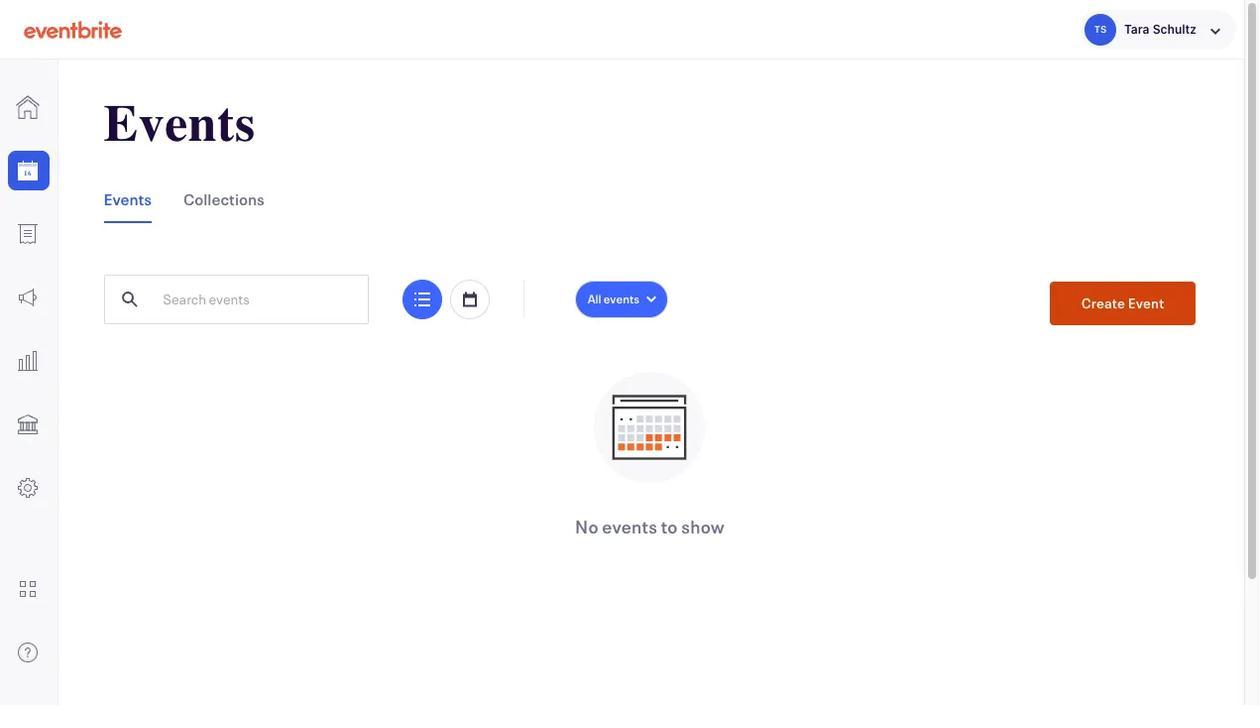 Task type: vqa. For each thing, say whether or not it's contained in the screenshot.
Create Event link
yes



Task type: describe. For each thing, give the bounding box(es) containing it.
1 events from the top
[[104, 94, 256, 154]]

tab list containing events
[[104, 165, 1196, 235]]

Reporting text field
[[0, 341, 58, 381]]

tara schultz menu bar
[[1057, 0, 1245, 59]]

tara schultz
[[1125, 21, 1197, 36]]

events button
[[104, 177, 152, 223]]

Apps text field
[[0, 569, 58, 609]]

display default image for reporting text box
[[16, 349, 40, 373]]

schultz
[[1153, 21, 1197, 36]]

calendar image
[[458, 288, 482, 311]]

create event link
[[1050, 282, 1196, 325]]

create event
[[1082, 294, 1165, 312]]

all events link
[[575, 281, 668, 318]]

display default image for orders text field
[[16, 222, 40, 246]]

eventbrite image
[[24, 19, 122, 39]]

events for no
[[602, 515, 658, 538]]

all events
[[588, 291, 640, 307]]

no events to show
[[575, 515, 725, 538]]

tara
[[1125, 21, 1150, 36]]

events for all
[[604, 291, 640, 307]]

display default image for marketing text field
[[16, 286, 40, 309]]



Task type: locate. For each thing, give the bounding box(es) containing it.
Search events text field
[[149, 277, 367, 322]]

Help Center text field
[[0, 633, 58, 673]]

display default image for home text box
[[16, 95, 40, 119]]

display default image for org settings text box
[[16, 476, 40, 500]]

show
[[682, 515, 725, 538]]

display default image inside org settings text box
[[16, 476, 40, 500]]

display default image inside home text box
[[16, 95, 40, 119]]

collections button
[[183, 177, 265, 221]]

3 display default image from the top
[[16, 641, 40, 665]]

4 display default image from the top
[[16, 413, 40, 436]]

1 display default image from the top
[[16, 95, 40, 119]]

events left collections button
[[104, 188, 152, 209]]

all
[[588, 291, 602, 307]]

display default image up 'display active' icon
[[16, 95, 40, 119]]

1 vertical spatial display default image
[[16, 476, 40, 500]]

2 vertical spatial display default image
[[16, 641, 40, 665]]

display default image inside orders text field
[[16, 222, 40, 246]]

Finance text field
[[0, 405, 58, 444]]

no
[[575, 515, 599, 538]]

display default image for the apps 'text box'
[[16, 577, 40, 601]]

events
[[104, 94, 256, 154], [104, 188, 152, 209]]

3 display default image from the top
[[16, 286, 40, 309]]

display active image
[[16, 159, 40, 182]]

all events menu bar
[[575, 281, 668, 326]]

display default image inside marketing text field
[[16, 286, 40, 309]]

to
[[661, 515, 678, 538]]

Org Settings text field
[[0, 468, 58, 508]]

display default image
[[16, 349, 40, 373], [16, 476, 40, 500], [16, 641, 40, 665]]

1 display default image from the top
[[16, 349, 40, 373]]

events
[[604, 291, 640, 307], [602, 515, 658, 538]]

display default image up reporting text box
[[16, 286, 40, 309]]

display default image down 'display active' icon
[[16, 222, 40, 246]]

0 vertical spatial events
[[604, 291, 640, 307]]

collections
[[183, 188, 265, 209]]

display default image inside finance "text box"
[[16, 413, 40, 436]]

display default image inside reporting text box
[[16, 349, 40, 373]]

1 vertical spatial events
[[602, 515, 658, 538]]

2 display default image from the top
[[16, 476, 40, 500]]

2 events from the top
[[104, 188, 152, 209]]

display default image inside the apps 'text box'
[[16, 577, 40, 601]]

Marketing text field
[[0, 278, 58, 317]]

display default image for finance "text box"
[[16, 413, 40, 436]]

display default image for help center text box
[[16, 641, 40, 665]]

events right all
[[604, 291, 640, 307]]

display default image down the apps 'text box'
[[16, 641, 40, 665]]

tab list
[[104, 165, 1196, 235]]

Home text field
[[0, 87, 58, 127]]

1 vertical spatial events
[[104, 188, 152, 209]]

Orders text field
[[0, 214, 58, 254]]

display default image down marketing text field
[[16, 349, 40, 373]]

display default image
[[16, 95, 40, 119], [16, 222, 40, 246], [16, 286, 40, 309], [16, 413, 40, 436], [16, 577, 40, 601]]

display default image down finance "text box"
[[16, 476, 40, 500]]

display default image inside help center text box
[[16, 641, 40, 665]]

0 vertical spatial events
[[104, 94, 256, 154]]

events up collections
[[104, 94, 256, 154]]

2 display default image from the top
[[16, 222, 40, 246]]

Events text field
[[0, 151, 58, 190]]

5 display default image from the top
[[16, 577, 40, 601]]

events left to
[[602, 515, 658, 538]]

events inside menu bar
[[604, 291, 640, 307]]

0 vertical spatial display default image
[[16, 349, 40, 373]]

display default image up org settings text box
[[16, 413, 40, 436]]

event
[[1128, 294, 1165, 312]]

create
[[1082, 294, 1126, 312]]

display default image up help center text box
[[16, 577, 40, 601]]



